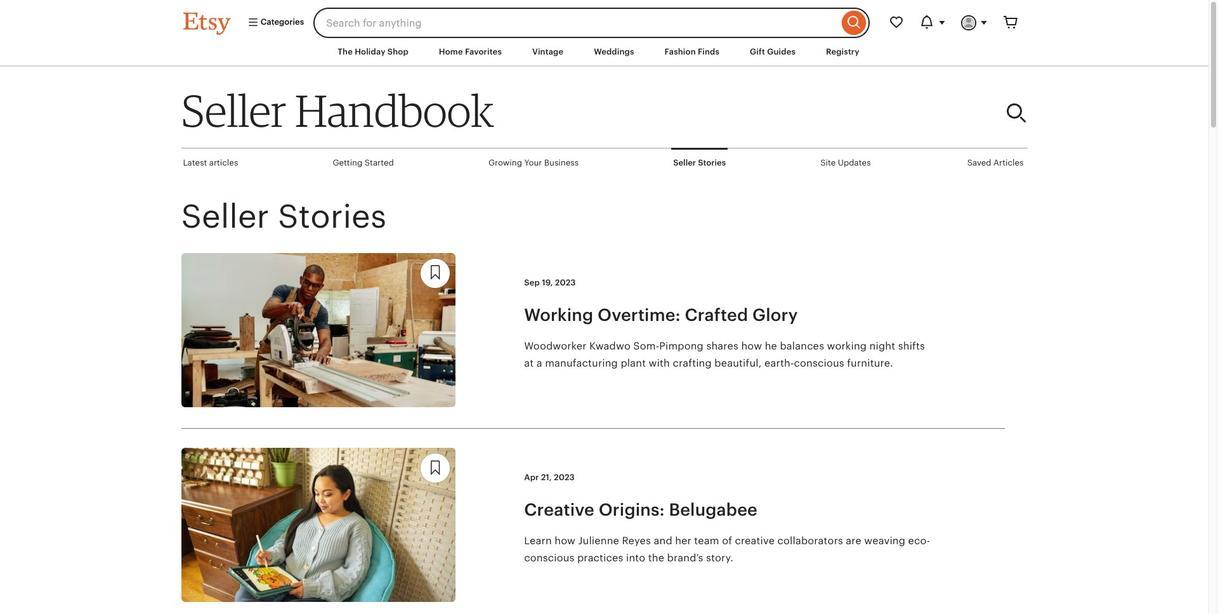 Task type: locate. For each thing, give the bounding box(es) containing it.
0 horizontal spatial stories
[[278, 198, 387, 235]]

favorites
[[465, 47, 502, 56]]

none search field inside categories banner
[[314, 8, 870, 38]]

gift guides link
[[741, 41, 805, 64]]

gift guides
[[750, 47, 796, 56]]

1 vertical spatial seller
[[674, 158, 696, 168]]

fashion finds link
[[655, 41, 729, 64]]

into
[[626, 552, 646, 565]]

saved articles link
[[966, 149, 1026, 177]]

seller
[[181, 84, 287, 137], [674, 158, 696, 168], [181, 198, 269, 235]]

conscious down learn
[[524, 552, 575, 565]]

0 horizontal spatial how
[[555, 535, 576, 547]]

the
[[649, 552, 665, 565]]

working
[[524, 305, 594, 325]]

site
[[821, 158, 836, 167]]

started
[[365, 158, 394, 167]]

conscious down balances at bottom
[[794, 357, 845, 369]]

1 horizontal spatial seller stories
[[674, 158, 726, 168]]

eco-
[[909, 535, 931, 547]]

are
[[846, 535, 862, 547]]

None search field
[[314, 8, 870, 38]]

weddings
[[594, 47, 634, 56]]

how
[[742, 340, 762, 352], [555, 535, 576, 547]]

home favorites
[[439, 47, 502, 56]]

vintage link
[[523, 41, 573, 64]]

with
[[649, 357, 670, 369]]

woodworker kwadwo som-pimpong shares how he balances working night shifts at a manufacturing plant with crafting beautiful, earth-conscious furniture.
[[524, 340, 925, 369]]

2023 right the 19,
[[555, 278, 576, 287]]

conscious
[[794, 357, 845, 369], [524, 552, 575, 565]]

how left he
[[742, 340, 762, 352]]

home
[[439, 47, 463, 56]]

gift
[[750, 47, 765, 56]]

articles
[[994, 158, 1024, 167]]

1 horizontal spatial how
[[742, 340, 762, 352]]

menu bar
[[160, 38, 1049, 67]]

saved articles
[[968, 158, 1024, 167]]

0 vertical spatial stories
[[698, 158, 726, 168]]

shifts
[[899, 340, 925, 352]]

0 horizontal spatial conscious
[[524, 552, 575, 565]]

sep 19, 2023
[[524, 278, 576, 287]]

0 vertical spatial how
[[742, 340, 762, 352]]

creative
[[524, 500, 595, 520]]

glory
[[753, 305, 798, 325]]

categories button
[[238, 11, 310, 34]]

home favorites link
[[430, 41, 512, 64]]

growing your business link
[[487, 149, 581, 177]]

0 vertical spatial 2023
[[555, 278, 576, 287]]

how right learn
[[555, 535, 576, 547]]

1 vertical spatial 2023
[[554, 473, 575, 482]]

seller inside 'link'
[[674, 158, 696, 168]]

at
[[524, 357, 534, 369]]

handbook
[[295, 84, 494, 137]]

the holiday shop
[[338, 47, 409, 56]]

brand's
[[667, 552, 704, 565]]

1 horizontal spatial conscious
[[794, 357, 845, 369]]

how inside learn how julienne reyes and her team of creative collaborators are weaving eco- conscious practices into the brand's story.
[[555, 535, 576, 547]]

your
[[525, 158, 542, 167]]

working overtime: crafted glory image
[[181, 253, 456, 408]]

fashion finds
[[665, 47, 720, 56]]

stories
[[698, 158, 726, 168], [278, 198, 387, 235]]

2023 right 21, at the left of page
[[554, 473, 575, 482]]

2023
[[555, 278, 576, 287], [554, 473, 575, 482]]

fashion
[[665, 47, 696, 56]]

0 vertical spatial conscious
[[794, 357, 845, 369]]

vintage
[[533, 47, 564, 56]]

registry
[[826, 47, 860, 56]]

0 vertical spatial seller stories
[[674, 158, 726, 168]]

seller stories
[[674, 158, 726, 168], [181, 198, 387, 235]]

latest
[[183, 158, 207, 167]]

1 vertical spatial stories
[[278, 198, 387, 235]]

woodworker
[[524, 340, 587, 352]]

shop
[[388, 47, 409, 56]]

1 horizontal spatial stories
[[698, 158, 726, 168]]

conscious inside woodworker kwadwo som-pimpong shares how he balances working night shifts at a manufacturing plant with crafting beautiful, earth-conscious furniture.
[[794, 357, 845, 369]]

categories banner
[[160, 0, 1049, 38]]

story.
[[706, 552, 734, 565]]

1 vertical spatial conscious
[[524, 552, 575, 565]]

site updates link
[[819, 149, 873, 177]]

seller stories inside 'link'
[[674, 158, 726, 168]]

registry link
[[817, 41, 869, 64]]

latest articles
[[183, 158, 238, 167]]

practices
[[578, 552, 624, 565]]

pimpong
[[660, 340, 704, 352]]

21,
[[541, 473, 552, 482]]

0 vertical spatial seller
[[181, 84, 287, 137]]

1 vertical spatial seller stories
[[181, 198, 387, 235]]

the
[[338, 47, 353, 56]]

creative origins: belugabee
[[524, 500, 758, 520]]

1 vertical spatial how
[[555, 535, 576, 547]]



Task type: describe. For each thing, give the bounding box(es) containing it.
seller handbook
[[181, 84, 494, 137]]

crafting
[[673, 357, 712, 369]]

of
[[722, 535, 733, 547]]

team
[[695, 535, 720, 547]]

categories
[[259, 17, 304, 27]]

learn
[[524, 535, 552, 547]]

working
[[827, 340, 867, 352]]

19,
[[542, 278, 553, 287]]

Search for anything text field
[[314, 8, 839, 38]]

getting
[[333, 158, 363, 167]]

sep
[[524, 278, 540, 287]]

night
[[870, 340, 896, 352]]

som-
[[634, 340, 660, 352]]

and
[[654, 535, 673, 547]]

saved
[[968, 158, 992, 167]]

the holiday shop link
[[328, 41, 418, 64]]

articles
[[209, 158, 238, 167]]

seller handbook link
[[181, 84, 777, 137]]

getting started
[[333, 158, 394, 167]]

how inside woodworker kwadwo som-pimpong shares how he balances working night shifts at a manufacturing plant with crafting beautiful, earth-conscious furniture.
[[742, 340, 762, 352]]

holiday
[[355, 47, 386, 56]]

seller for the "seller stories" 'link'
[[674, 158, 696, 168]]

growing
[[489, 158, 522, 167]]

working overtime: crafted glory link
[[524, 304, 931, 326]]

apr 21, 2023
[[524, 473, 575, 482]]

her
[[675, 535, 692, 547]]

he
[[765, 340, 778, 352]]

reyes
[[622, 535, 651, 547]]

beautiful,
[[715, 357, 762, 369]]

origins:
[[599, 500, 665, 520]]

2023 for working
[[555, 278, 576, 287]]

shares
[[707, 340, 739, 352]]

2023 for creative
[[554, 473, 575, 482]]

earth-
[[765, 357, 794, 369]]

collaborators
[[778, 535, 844, 547]]

furniture.
[[847, 357, 894, 369]]

julienne
[[579, 535, 620, 547]]

balances
[[780, 340, 825, 352]]

menu bar containing the holiday shop
[[160, 38, 1049, 67]]

conscious inside learn how julienne reyes and her team of creative collaborators are weaving eco- conscious practices into the brand's story.
[[524, 552, 575, 565]]

manufacturing
[[545, 357, 618, 369]]

updates
[[838, 158, 871, 167]]

2 vertical spatial seller
[[181, 198, 269, 235]]

getting started link
[[331, 149, 396, 177]]

a
[[537, 357, 543, 369]]

business
[[544, 158, 579, 167]]

apr
[[524, 473, 539, 482]]

creative origins: belugabee link
[[524, 499, 931, 521]]

plant
[[621, 357, 646, 369]]

site updates
[[821, 158, 871, 167]]

growing your business
[[489, 158, 579, 167]]

guides
[[768, 47, 796, 56]]

seller for seller handbook link
[[181, 84, 287, 137]]

finds
[[698, 47, 720, 56]]

creative
[[735, 535, 775, 547]]

overtime:
[[598, 305, 681, 325]]

0 horizontal spatial seller stories
[[181, 198, 387, 235]]

crafted
[[685, 305, 749, 325]]

latest articles link
[[181, 149, 240, 177]]

creative origins: belugabee image
[[181, 448, 456, 603]]

weddings link
[[585, 41, 644, 64]]

weaving
[[865, 535, 906, 547]]

stories inside 'link'
[[698, 158, 726, 168]]

working overtime: crafted glory
[[524, 305, 798, 325]]

seller stories link
[[672, 148, 728, 177]]

kwadwo
[[590, 340, 631, 352]]

learn how julienne reyes and her team of creative collaborators are weaving eco- conscious practices into the brand's story.
[[524, 535, 931, 565]]



Task type: vqa. For each thing, say whether or not it's contained in the screenshot.
the topmost seller
yes



